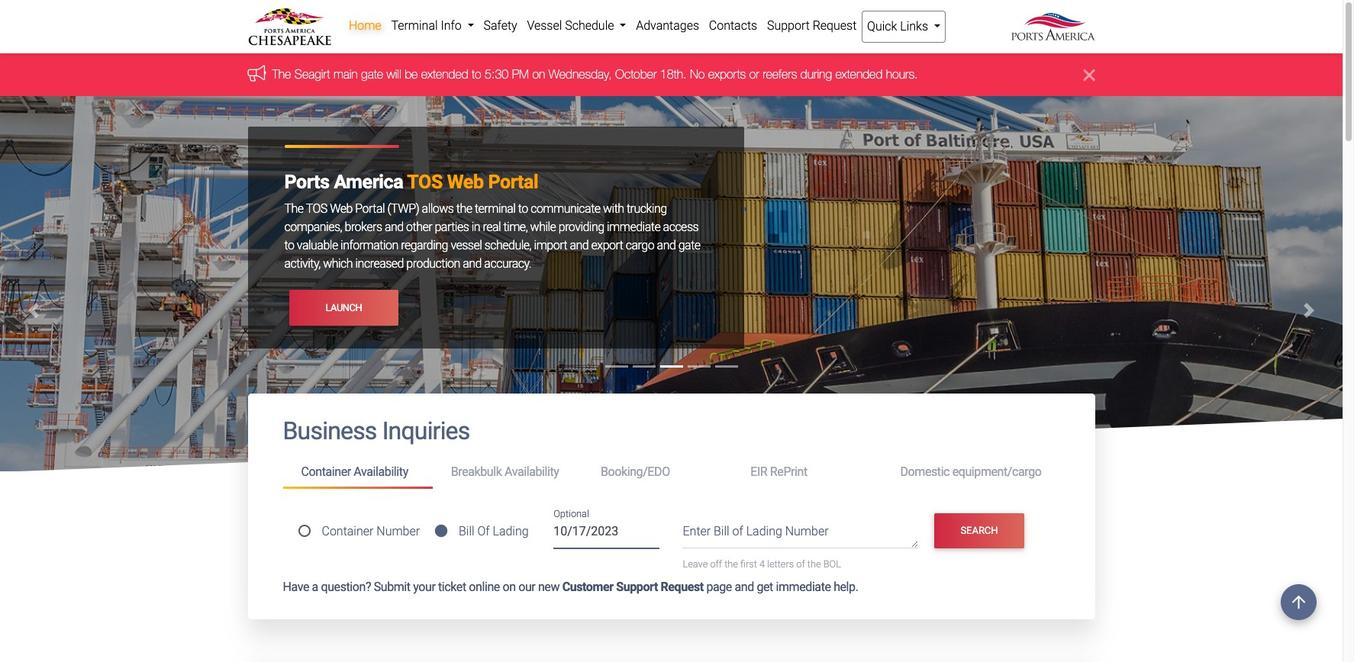Task type: locate. For each thing, give the bounding box(es) containing it.
1 horizontal spatial lading
[[746, 525, 782, 539]]

booking/edo link
[[583, 459, 732, 487]]

the
[[272, 67, 291, 81], [284, 202, 304, 216]]

ports
[[284, 171, 330, 193]]

immediate up cargo at the left top of the page
[[607, 220, 661, 235]]

1 vertical spatial request
[[661, 580, 704, 594]]

gate
[[361, 67, 383, 81], [679, 239, 701, 253]]

business
[[283, 417, 377, 446]]

0 vertical spatial to
[[472, 67, 481, 81]]

increased
[[355, 257, 404, 271]]

container number
[[322, 524, 420, 539]]

0 horizontal spatial portal
[[355, 202, 385, 216]]

1 horizontal spatial tos
[[407, 171, 443, 193]]

customer support request link
[[562, 580, 704, 594]]

reefers
[[763, 67, 797, 81]]

to
[[472, 67, 481, 81], [518, 202, 528, 216], [284, 239, 294, 253]]

Optional text field
[[554, 520, 660, 550]]

reprint
[[770, 465, 808, 480]]

ticket
[[438, 580, 466, 594]]

information
[[341, 239, 398, 253]]

1 horizontal spatial portal
[[488, 171, 539, 193]]

gate down access on the top of the page
[[679, 239, 701, 253]]

leave
[[683, 559, 708, 571]]

extended right 'during' on the right top of page
[[836, 67, 883, 81]]

container
[[301, 465, 351, 480], [322, 524, 374, 539]]

1 vertical spatial portal
[[355, 202, 385, 216]]

request left quick
[[813, 18, 857, 33]]

1 horizontal spatial the
[[725, 559, 738, 571]]

to left 5:30 at the left top of page
[[472, 67, 481, 81]]

providing
[[559, 220, 604, 235]]

1 extended from the left
[[421, 67, 469, 81]]

help.
[[834, 580, 859, 594]]

the inside the tos web portal (twp) allows the terminal to communicate with trucking companies,                         brokers and other parties in real time, while providing immediate access to valuable                         information regarding vessel schedule, import and export cargo and gate activity, which increased production and accuracy.
[[284, 202, 304, 216]]

gate inside 'alert'
[[361, 67, 383, 81]]

0 vertical spatial gate
[[361, 67, 383, 81]]

availability
[[354, 465, 408, 480], [505, 465, 559, 480]]

1 vertical spatial to
[[518, 202, 528, 216]]

to up time,
[[518, 202, 528, 216]]

availability for breakbulk availability
[[505, 465, 559, 480]]

october
[[615, 67, 657, 81]]

1 availability from the left
[[354, 465, 408, 480]]

0 vertical spatial tos
[[407, 171, 443, 193]]

tos web portal image
[[0, 97, 1343, 663]]

0 horizontal spatial on
[[503, 580, 516, 594]]

0 vertical spatial the
[[272, 67, 291, 81]]

the left seagirt
[[272, 67, 291, 81]]

of right "letters"
[[797, 559, 805, 571]]

0 horizontal spatial the
[[456, 202, 472, 216]]

web up allows
[[447, 171, 484, 193]]

on
[[533, 67, 545, 81], [503, 580, 516, 594]]

of
[[478, 524, 490, 539]]

1 horizontal spatial availability
[[505, 465, 559, 480]]

question?
[[321, 580, 371, 594]]

number up bol
[[785, 525, 829, 539]]

1 vertical spatial on
[[503, 580, 516, 594]]

web inside the tos web portal (twp) allows the terminal to communicate with trucking companies,                         brokers and other parties in real time, while providing immediate access to valuable                         information regarding vessel schedule, import and export cargo and gate activity, which increased production and accuracy.
[[330, 202, 353, 216]]

2 horizontal spatial the
[[808, 559, 821, 571]]

support right customer
[[616, 580, 658, 594]]

availability right breakbulk
[[505, 465, 559, 480]]

to up activity,
[[284, 239, 294, 253]]

the right off
[[725, 559, 738, 571]]

of up first
[[733, 525, 743, 539]]

1 horizontal spatial web
[[447, 171, 484, 193]]

container for container availability
[[301, 465, 351, 480]]

submit
[[374, 580, 411, 594]]

0 horizontal spatial extended
[[421, 67, 469, 81]]

bol
[[824, 559, 841, 571]]

Enter Bill of Lading Number text field
[[683, 523, 919, 549]]

portal inside the tos web portal (twp) allows the terminal to communicate with trucking companies,                         brokers and other parties in real time, while providing immediate access to valuable                         information regarding vessel schedule, import and export cargo and gate activity, which increased production and accuracy.
[[355, 202, 385, 216]]

schedule,
[[485, 239, 532, 253]]

lading up 4
[[746, 525, 782, 539]]

request
[[813, 18, 857, 33], [661, 580, 704, 594]]

other
[[406, 220, 432, 235]]

bill right enter on the right of the page
[[714, 525, 730, 539]]

your
[[413, 580, 436, 594]]

trucking
[[627, 202, 667, 216]]

bullhorn image
[[248, 66, 272, 82]]

home
[[349, 18, 381, 33]]

0 horizontal spatial tos
[[306, 202, 327, 216]]

web up the brokers
[[330, 202, 353, 216]]

equipment/cargo
[[953, 465, 1042, 480]]

1 horizontal spatial bill
[[714, 525, 730, 539]]

immediate
[[607, 220, 661, 235], [776, 580, 831, 594]]

1 horizontal spatial immediate
[[776, 580, 831, 594]]

0 horizontal spatial of
[[733, 525, 743, 539]]

the left bol
[[808, 559, 821, 571]]

eir
[[751, 465, 768, 480]]

domestic
[[901, 465, 950, 480]]

on inside the seagirt main gate will be extended to 5:30 pm on wednesday, october 18th.  no exports or reefers during extended hours. 'alert'
[[533, 67, 545, 81]]

the up companies,
[[284, 202, 304, 216]]

1 vertical spatial container
[[322, 524, 374, 539]]

advantages
[[636, 18, 699, 33]]

0 horizontal spatial web
[[330, 202, 353, 216]]

accuracy.
[[484, 257, 532, 271]]

go to top image
[[1281, 585, 1317, 621]]

and down access on the top of the page
[[657, 239, 676, 253]]

and left get
[[735, 580, 754, 594]]

1 horizontal spatial on
[[533, 67, 545, 81]]

tos up allows
[[407, 171, 443, 193]]

tos
[[407, 171, 443, 193], [306, 202, 327, 216]]

be
[[405, 67, 418, 81]]

availability down business inquiries
[[354, 465, 408, 480]]

to inside 'alert'
[[472, 67, 481, 81]]

(twp)
[[387, 202, 419, 216]]

portal up the brokers
[[355, 202, 385, 216]]

1 vertical spatial web
[[330, 202, 353, 216]]

support up reefers
[[767, 18, 810, 33]]

container up question?
[[322, 524, 374, 539]]

1 horizontal spatial of
[[797, 559, 805, 571]]

request down leave
[[661, 580, 704, 594]]

number up submit
[[377, 524, 420, 539]]

america
[[334, 171, 403, 193]]

enter bill of lading number
[[683, 525, 829, 539]]

lading right the of
[[493, 524, 529, 539]]

immediate down "letters"
[[776, 580, 831, 594]]

1 vertical spatial support
[[616, 580, 658, 594]]

0 horizontal spatial immediate
[[607, 220, 661, 235]]

0 horizontal spatial to
[[284, 239, 294, 253]]

container for container number
[[322, 524, 374, 539]]

2 horizontal spatial to
[[518, 202, 528, 216]]

the seagirt main gate will be extended to 5:30 pm on wednesday, october 18th.  no exports or reefers during extended hours. alert
[[0, 54, 1343, 97]]

gate left 'will'
[[361, 67, 383, 81]]

0 vertical spatial container
[[301, 465, 351, 480]]

0 horizontal spatial request
[[661, 580, 704, 594]]

extended right be
[[421, 67, 469, 81]]

1 vertical spatial the
[[284, 202, 304, 216]]

info
[[441, 18, 462, 33]]

0 horizontal spatial availability
[[354, 465, 408, 480]]

lading
[[493, 524, 529, 539], [746, 525, 782, 539]]

on left our
[[503, 580, 516, 594]]

0 horizontal spatial gate
[[361, 67, 383, 81]]

container down business
[[301, 465, 351, 480]]

links
[[900, 19, 928, 34]]

the inside 'alert'
[[272, 67, 291, 81]]

0 vertical spatial on
[[533, 67, 545, 81]]

0 vertical spatial immediate
[[607, 220, 661, 235]]

exports
[[708, 67, 746, 81]]

wednesday,
[[549, 67, 612, 81]]

tos up companies,
[[306, 202, 327, 216]]

on right pm
[[533, 67, 545, 81]]

the seagirt main gate will be extended to 5:30 pm on wednesday, october 18th.  no exports or reefers during extended hours. link
[[272, 67, 918, 81]]

booking/edo
[[601, 465, 670, 480]]

the inside the tos web portal (twp) allows the terminal to communicate with trucking companies,                         brokers and other parties in real time, while providing immediate access to valuable                         information regarding vessel schedule, import and export cargo and gate activity, which increased production and accuracy.
[[456, 202, 472, 216]]

the
[[456, 202, 472, 216], [725, 559, 738, 571], [808, 559, 821, 571]]

4
[[760, 559, 765, 571]]

and down vessel
[[463, 257, 482, 271]]

launch
[[326, 302, 362, 314]]

1 vertical spatial gate
[[679, 239, 701, 253]]

and
[[385, 220, 404, 235], [570, 239, 589, 253], [657, 239, 676, 253], [463, 257, 482, 271], [735, 580, 754, 594]]

1 horizontal spatial request
[[813, 18, 857, 33]]

1 horizontal spatial extended
[[836, 67, 883, 81]]

the up in
[[456, 202, 472, 216]]

pm
[[512, 67, 529, 81]]

1 horizontal spatial gate
[[679, 239, 701, 253]]

bill of lading
[[459, 524, 529, 539]]

portal up terminal on the left top
[[488, 171, 539, 193]]

extended
[[421, 67, 469, 81], [836, 67, 883, 81]]

0 vertical spatial request
[[813, 18, 857, 33]]

the for the seagirt main gate will be extended to 5:30 pm on wednesday, october 18th.  no exports or reefers during extended hours.
[[272, 67, 291, 81]]

container availability link
[[283, 459, 433, 489]]

bill left the of
[[459, 524, 475, 539]]

2 availability from the left
[[505, 465, 559, 480]]

1 horizontal spatial to
[[472, 67, 481, 81]]

1 vertical spatial tos
[[306, 202, 327, 216]]

close image
[[1084, 66, 1095, 84]]

2 vertical spatial to
[[284, 239, 294, 253]]

0 horizontal spatial number
[[377, 524, 420, 539]]

1 horizontal spatial support
[[767, 18, 810, 33]]

number
[[377, 524, 420, 539], [785, 525, 829, 539]]

0 vertical spatial support
[[767, 18, 810, 33]]



Task type: vqa. For each thing, say whether or not it's contained in the screenshot.
new
yes



Task type: describe. For each thing, give the bounding box(es) containing it.
have
[[283, 580, 309, 594]]

access
[[663, 220, 699, 235]]

letters
[[767, 559, 794, 571]]

regarding
[[401, 239, 448, 253]]

quick links link
[[862, 11, 946, 43]]

hours.
[[886, 67, 918, 81]]

valuable
[[297, 239, 338, 253]]

import
[[534, 239, 567, 253]]

breakbulk availability
[[451, 465, 559, 480]]

our
[[519, 580, 536, 594]]

eir reprint
[[751, 465, 808, 480]]

terminal
[[475, 202, 516, 216]]

support request
[[767, 18, 857, 33]]

during
[[801, 67, 832, 81]]

export
[[591, 239, 623, 253]]

home link
[[344, 11, 386, 41]]

production
[[406, 257, 460, 271]]

companies,
[[284, 220, 342, 235]]

safety
[[484, 18, 517, 33]]

which
[[323, 257, 353, 271]]

schedule
[[565, 18, 614, 33]]

0 horizontal spatial lading
[[493, 524, 529, 539]]

launch link
[[289, 290, 399, 326]]

a
[[312, 580, 318, 594]]

seagirt
[[295, 67, 330, 81]]

no
[[690, 67, 705, 81]]

parties
[[435, 220, 469, 235]]

breakbulk
[[451, 465, 502, 480]]

will
[[387, 67, 401, 81]]

safety link
[[479, 11, 522, 41]]

optional
[[554, 509, 589, 520]]

first
[[741, 559, 757, 571]]

while
[[530, 220, 556, 235]]

2 extended from the left
[[836, 67, 883, 81]]

contacts
[[709, 18, 758, 33]]

off
[[710, 559, 722, 571]]

quick
[[867, 19, 897, 34]]

search
[[961, 525, 998, 537]]

new
[[538, 580, 560, 594]]

1 horizontal spatial number
[[785, 525, 829, 539]]

search button
[[935, 514, 1024, 549]]

real
[[483, 220, 501, 235]]

inquiries
[[382, 417, 470, 446]]

the for the tos web portal (twp) allows the terminal to communicate with trucking companies,                         brokers and other parties in real time, while providing immediate access to valuable                         information regarding vessel schedule, import and export cargo and gate activity, which increased production and accuracy.
[[284, 202, 304, 216]]

or
[[750, 67, 759, 81]]

1 vertical spatial immediate
[[776, 580, 831, 594]]

breakbulk availability link
[[433, 459, 583, 487]]

have a question? submit your ticket online on our new customer support request page and get immediate help.
[[283, 580, 859, 594]]

time,
[[504, 220, 528, 235]]

get
[[757, 580, 773, 594]]

vessel
[[527, 18, 562, 33]]

0 vertical spatial web
[[447, 171, 484, 193]]

tos inside the tos web portal (twp) allows the terminal to communicate with trucking companies,                         brokers and other parties in real time, while providing immediate access to valuable                         information regarding vessel schedule, import and export cargo and gate activity, which increased production and accuracy.
[[306, 202, 327, 216]]

0 vertical spatial of
[[733, 525, 743, 539]]

0 horizontal spatial support
[[616, 580, 658, 594]]

enter
[[683, 525, 711, 539]]

brokers
[[345, 220, 382, 235]]

18th.
[[660, 67, 687, 81]]

communicate
[[531, 202, 601, 216]]

support request link
[[762, 11, 862, 41]]

customer
[[562, 580, 614, 594]]

0 horizontal spatial bill
[[459, 524, 475, 539]]

quick links
[[867, 19, 931, 34]]

availability for container availability
[[354, 465, 408, 480]]

the tos web portal (twp) allows the terminal to communicate with trucking companies,                         brokers and other parties in real time, while providing immediate access to valuable                         information regarding vessel schedule, import and export cargo and gate activity, which increased production and accuracy.
[[284, 202, 701, 271]]

the seagirt main gate will be extended to 5:30 pm on wednesday, october 18th.  no exports or reefers during extended hours.
[[272, 67, 918, 81]]

container availability
[[301, 465, 408, 480]]

vessel schedule
[[527, 18, 617, 33]]

terminal
[[391, 18, 438, 33]]

gate inside the tos web portal (twp) allows the terminal to communicate with trucking companies,                         brokers and other parties in real time, while providing immediate access to valuable                         information regarding vessel schedule, import and export cargo and gate activity, which increased production and accuracy.
[[679, 239, 701, 253]]

in
[[472, 220, 480, 235]]

and down (twp)
[[385, 220, 404, 235]]

leave off the first 4 letters of the bol
[[683, 559, 841, 571]]

page
[[707, 580, 732, 594]]

contacts link
[[704, 11, 762, 41]]

domestic equipment/cargo link
[[882, 459, 1060, 487]]

5:30
[[485, 67, 509, 81]]

immediate inside the tos web portal (twp) allows the terminal to communicate with trucking companies,                         brokers and other parties in real time, while providing immediate access to valuable                         information regarding vessel schedule, import and export cargo and gate activity, which increased production and accuracy.
[[607, 220, 661, 235]]

online
[[469, 580, 500, 594]]

eir reprint link
[[732, 459, 882, 487]]

business inquiries
[[283, 417, 470, 446]]

activity,
[[284, 257, 321, 271]]

with
[[603, 202, 624, 216]]

1 vertical spatial of
[[797, 559, 805, 571]]

0 vertical spatial portal
[[488, 171, 539, 193]]

cargo
[[626, 239, 654, 253]]

terminal info link
[[386, 11, 479, 41]]

advantages link
[[631, 11, 704, 41]]

main
[[334, 67, 358, 81]]

vessel schedule link
[[522, 11, 631, 41]]

and down the providing
[[570, 239, 589, 253]]



